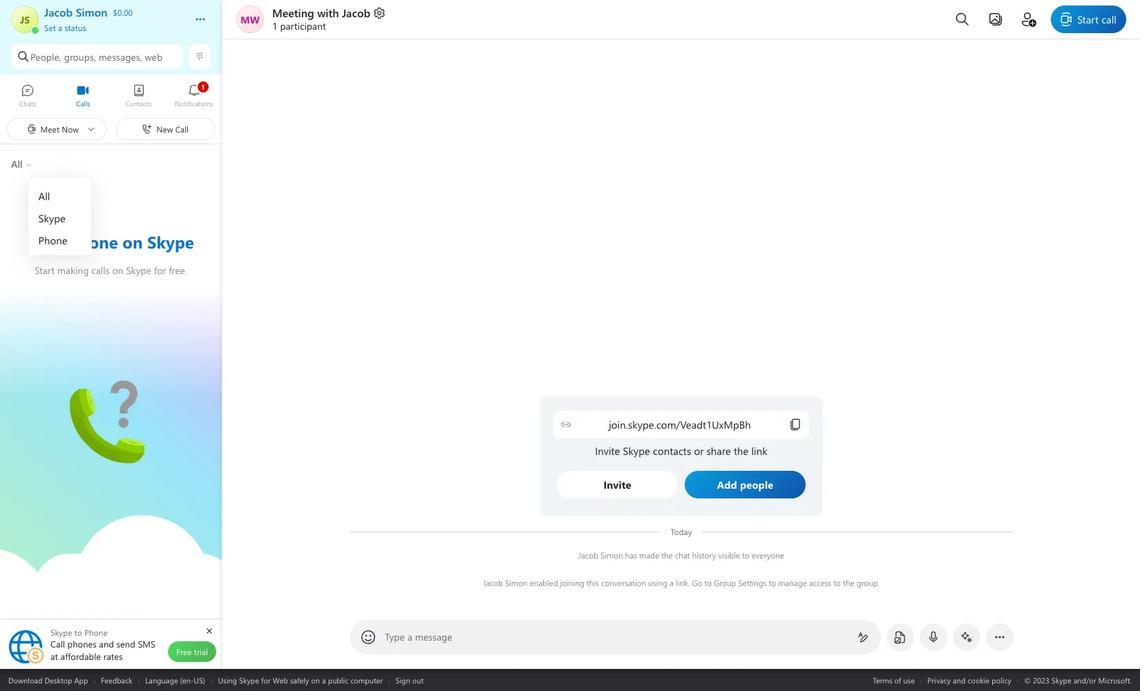 Task type: locate. For each thing, give the bounding box(es) containing it.
status
[[65, 22, 86, 33]]

download desktop app
[[8, 675, 88, 686]]

0 vertical spatial simon
[[601, 550, 623, 561]]

settings
[[738, 578, 767, 589]]

1 vertical spatial jacob
[[578, 550, 598, 561]]

1 horizontal spatial simon
[[601, 550, 623, 561]]

0 vertical spatial jacob
[[342, 6, 370, 20]]

and
[[953, 675, 966, 686]]

simon
[[601, 550, 623, 561], [505, 578, 528, 589]]

visible
[[718, 550, 740, 561]]

groups,
[[64, 50, 96, 63]]

language
[[145, 675, 178, 686]]

the
[[661, 550, 673, 561], [843, 578, 855, 589]]

link.
[[676, 578, 690, 589]]

sign out link
[[396, 675, 424, 686]]

go
[[692, 578, 702, 589]]

the left group.
[[843, 578, 855, 589]]

to
[[742, 550, 750, 561], [705, 578, 712, 589], [769, 578, 776, 589], [834, 578, 841, 589]]

0 vertical spatial the
[[661, 550, 673, 561]]

message
[[415, 631, 452, 644]]

a
[[58, 22, 62, 33], [669, 578, 674, 589], [408, 631, 412, 644], [322, 675, 326, 686]]

2 horizontal spatial jacob
[[578, 550, 598, 561]]

with
[[317, 6, 339, 20]]

0 horizontal spatial the
[[661, 550, 673, 561]]

jacob right with
[[342, 6, 370, 20]]

the left chat
[[661, 550, 673, 561]]

feedback
[[101, 675, 132, 686]]

0 horizontal spatial jacob
[[342, 6, 370, 20]]

using
[[218, 675, 237, 686]]

meeting with jacob button
[[272, 6, 386, 20]]

Type a message text field
[[386, 631, 847, 645]]

public
[[328, 675, 348, 686]]

using
[[648, 578, 667, 589]]

terms of use link
[[873, 675, 915, 686]]

made
[[639, 550, 659, 561]]

set a status button
[[44, 19, 181, 33]]

language (en-us) link
[[145, 675, 205, 686]]

simon left enabled
[[505, 578, 528, 589]]

people, groups, messages, web button
[[11, 44, 183, 69]]

1 horizontal spatial jacob
[[483, 578, 503, 589]]

jacob
[[342, 6, 370, 20], [578, 550, 598, 561], [483, 578, 503, 589]]

1 vertical spatial simon
[[505, 578, 528, 589]]

tab list
[[0, 78, 222, 116]]

terms of use
[[873, 675, 915, 686]]

for
[[261, 675, 271, 686]]

a right set
[[58, 22, 62, 33]]

desktop
[[44, 675, 72, 686]]

to right settings
[[769, 578, 776, 589]]

simon for enabled joining this conversation using a link. go to group settings to manage access to the group.
[[505, 578, 528, 589]]

language (en-us)
[[145, 675, 205, 686]]

menu
[[29, 182, 92, 255]]

chat
[[675, 550, 690, 561]]

jacob simon enabled joining this conversation using a link. go to group settings to manage access to the group.
[[483, 578, 880, 589]]

computer
[[351, 675, 383, 686]]

jacob up this
[[578, 550, 598, 561]]

1 vertical spatial the
[[843, 578, 855, 589]]

jacob for jacob simon enabled joining this conversation using a link. go to group settings to manage access to the group.
[[483, 578, 503, 589]]

to right visible
[[742, 550, 750, 561]]

policy
[[992, 675, 1012, 686]]

history
[[692, 550, 716, 561]]

web
[[273, 675, 288, 686]]

a inside set a status button
[[58, 22, 62, 33]]

manage
[[778, 578, 807, 589]]

everyone
[[752, 550, 784, 561]]

cookie
[[968, 675, 990, 686]]

to right access
[[834, 578, 841, 589]]

0 horizontal spatial simon
[[505, 578, 528, 589]]

simon left has
[[601, 550, 623, 561]]

jacob left enabled
[[483, 578, 503, 589]]

2 vertical spatial jacob
[[483, 578, 503, 589]]

out
[[412, 675, 424, 686]]

meeting with jacob
[[272, 6, 370, 20]]



Task type: describe. For each thing, give the bounding box(es) containing it.
access
[[809, 578, 831, 589]]

a right type
[[408, 631, 412, 644]]

jacob simon has made the chat history visible to everyone
[[578, 550, 784, 561]]

group.
[[857, 578, 880, 589]]

this
[[586, 578, 599, 589]]

meeting
[[272, 6, 314, 20]]

privacy
[[928, 675, 951, 686]]

a left link.
[[669, 578, 674, 589]]

safely
[[290, 675, 309, 686]]

terms
[[873, 675, 893, 686]]

messages,
[[99, 50, 142, 63]]

privacy and cookie policy link
[[928, 675, 1012, 686]]

use
[[903, 675, 915, 686]]

download
[[8, 675, 42, 686]]

download desktop app link
[[8, 675, 88, 686]]

a right on
[[322, 675, 326, 686]]

people, groups, messages, web
[[30, 50, 162, 63]]

using skype for web safely on a public computer link
[[218, 675, 383, 686]]

us)
[[194, 675, 205, 686]]

on
[[311, 675, 320, 686]]

skype
[[239, 675, 259, 686]]

group
[[714, 578, 736, 589]]

to right the go
[[705, 578, 712, 589]]

joining
[[560, 578, 584, 589]]

1 horizontal spatial the
[[843, 578, 855, 589]]

set
[[44, 22, 56, 33]]

web
[[145, 50, 162, 63]]

of
[[895, 675, 901, 686]]

has
[[625, 550, 637, 561]]

conversation
[[601, 578, 646, 589]]

people,
[[30, 50, 61, 63]]

sign out
[[396, 675, 424, 686]]

(en-
[[180, 675, 194, 686]]

sign
[[396, 675, 410, 686]]

feedback link
[[101, 675, 132, 686]]

set a status
[[44, 22, 86, 33]]

jacob for jacob simon has made the chat history visible to everyone
[[578, 550, 598, 561]]

app
[[74, 675, 88, 686]]

type a message
[[385, 631, 452, 644]]

simon for has made the chat history visible to everyone
[[601, 550, 623, 561]]

enabled
[[530, 578, 558, 589]]

type
[[385, 631, 405, 644]]

privacy and cookie policy
[[928, 675, 1012, 686]]

canyoutalk
[[69, 381, 122, 395]]

using skype for web safely on a public computer
[[218, 675, 383, 686]]



Task type: vqa. For each thing, say whether or not it's contained in the screenshot.
want
no



